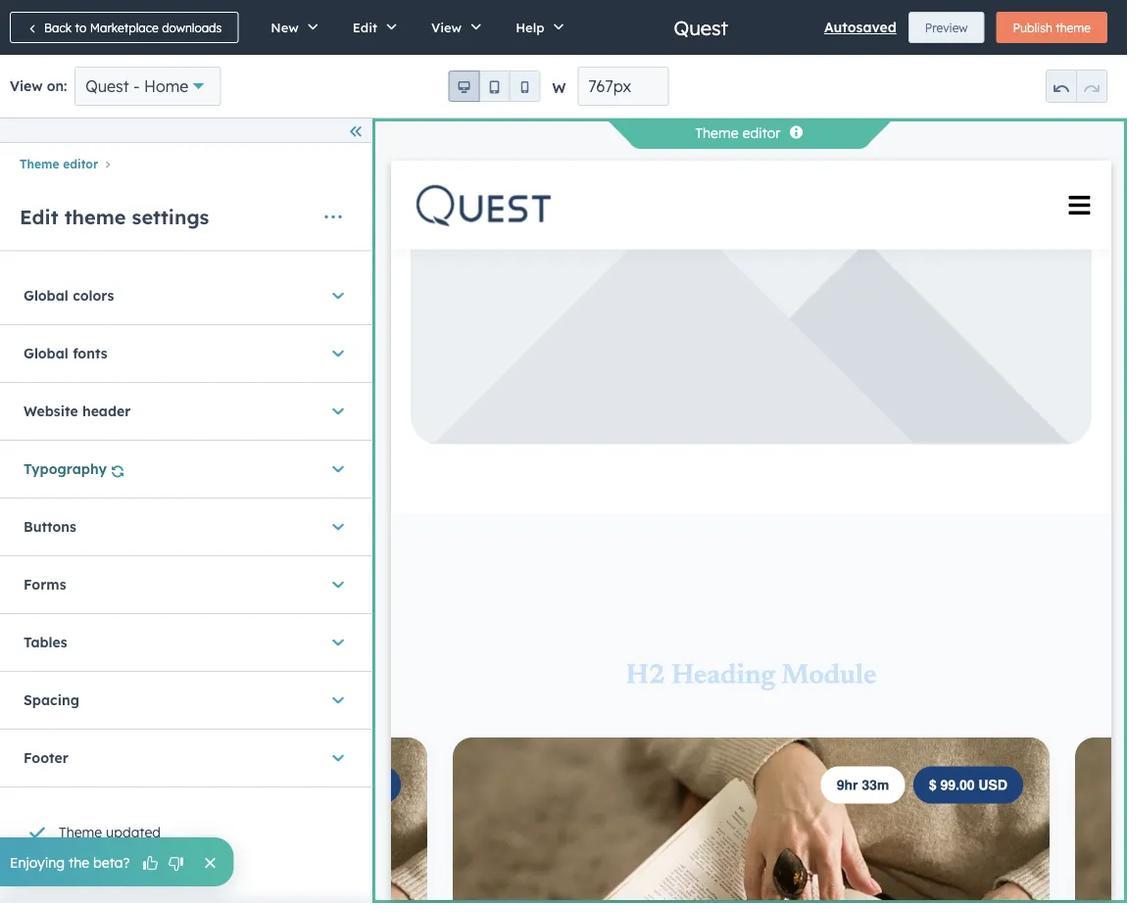 Task type: vqa. For each thing, say whether or not it's contained in the screenshot.
Fonts
yes



Task type: locate. For each thing, give the bounding box(es) containing it.
updates?
[[106, 859, 157, 874]]

caret image inside typography dropdown button
[[332, 459, 344, 479]]

0 horizontal spatial theme editor
[[20, 157, 98, 171]]

quest for quest - home
[[86, 76, 129, 96]]

global
[[24, 287, 68, 304], [24, 345, 68, 362]]

see
[[56, 859, 74, 874]]

0 horizontal spatial quest
[[86, 76, 129, 96]]

0 horizontal spatial view
[[10, 77, 43, 95]]

quest for quest
[[674, 15, 728, 40]]

enjoying
[[10, 854, 65, 871]]

quest - home button
[[75, 67, 221, 106]]

typography
[[24, 460, 107, 477]]

view inside button
[[431, 19, 462, 35]]

0 horizontal spatial edit
[[20, 205, 58, 229]]

0 vertical spatial global
[[24, 287, 68, 304]]

theme
[[1056, 20, 1091, 35], [64, 205, 126, 229]]

caret image
[[332, 286, 344, 305], [332, 401, 344, 421], [332, 459, 344, 479], [332, 633, 344, 652], [332, 690, 344, 710]]

caret image for global colors
[[332, 286, 344, 305]]

edit right new button
[[353, 19, 377, 35]]

home
[[144, 76, 188, 96]]

1 caret image from the top
[[332, 286, 344, 305]]

1 vertical spatial theme
[[20, 157, 59, 171]]

forms
[[24, 576, 66, 593]]

1 vertical spatial editor
[[63, 157, 98, 171]]

0 vertical spatial edit
[[353, 19, 377, 35]]

2 caret image from the top
[[332, 401, 344, 421]]

quest - home
[[86, 76, 188, 96]]

1 vertical spatial quest
[[86, 76, 129, 96]]

view for view on:
[[10, 77, 43, 95]]

global left colors
[[24, 287, 68, 304]]

2 vertical spatial theme
[[59, 824, 102, 841]]

quest
[[674, 15, 728, 40], [86, 76, 129, 96]]

2 global from the top
[[24, 345, 68, 362]]

group down publish theme
[[1046, 70, 1108, 103]]

3 caret image from the top
[[332, 459, 344, 479]]

1 vertical spatial edit
[[20, 205, 58, 229]]

5 caret image from the top
[[332, 690, 344, 710]]

w
[[552, 79, 566, 97]]

edit
[[353, 19, 377, 35], [20, 205, 58, 229]]

4 caret image from the top
[[332, 748, 344, 768]]

preview button
[[909, 12, 985, 43]]

group
[[1046, 70, 1108, 103], [448, 71, 541, 102]]

buttons
[[24, 518, 76, 535]]

edit button
[[332, 0, 411, 55]]

caret image for website header
[[332, 401, 344, 421]]

caret image inside global colors dropdown button
[[332, 286, 344, 305]]

forms button
[[24, 556, 348, 613]]

view left 'on:'
[[10, 77, 43, 95]]

theme for publish
[[1056, 20, 1091, 35]]

quest inside 'popup button'
[[86, 76, 129, 96]]

global inside dropdown button
[[24, 345, 68, 362]]

1 global from the top
[[24, 287, 68, 304]]

view right the edit button
[[431, 19, 462, 35]]

global for global fonts
[[24, 345, 68, 362]]

editor
[[743, 124, 781, 142], [63, 157, 98, 171]]

editor inside navigation
[[63, 157, 98, 171]]

back
[[44, 20, 72, 35]]

1 horizontal spatial quest
[[674, 15, 728, 40]]

here
[[192, 859, 218, 874]]

1 horizontal spatial view
[[431, 19, 462, 35]]

new
[[271, 19, 299, 35]]

settings
[[132, 205, 209, 229]]

caret image inside global fonts dropdown button
[[332, 343, 344, 363]]

caret image inside spacing dropdown button
[[332, 690, 344, 710]]

fonts
[[73, 345, 107, 362]]

3 caret image from the top
[[332, 575, 344, 594]]

help
[[516, 19, 545, 35]]

group left w
[[448, 71, 541, 102]]

global fonts
[[24, 345, 107, 362]]

global left fonts
[[24, 345, 68, 362]]

theme down theme editor button
[[64, 205, 126, 229]]

1 horizontal spatial edit
[[353, 19, 377, 35]]

spacing
[[24, 692, 79, 709]]

0 vertical spatial view
[[431, 19, 462, 35]]

global inside dropdown button
[[24, 287, 68, 304]]

2 caret image from the top
[[332, 517, 344, 537]]

view
[[431, 19, 462, 35], [10, 77, 43, 95]]

caret image inside the tables "dropdown button"
[[332, 633, 344, 652]]

publish
[[1013, 20, 1053, 35]]

1 horizontal spatial editor
[[743, 124, 781, 142]]

0 vertical spatial quest
[[674, 15, 728, 40]]

edit for edit
[[353, 19, 377, 35]]

1 caret image from the top
[[332, 343, 344, 363]]

theme updated status
[[19, 799, 340, 850]]

click here button
[[160, 858, 218, 875]]

theme inside button
[[1056, 20, 1091, 35]]

caret image inside buttons "dropdown button"
[[332, 517, 344, 537]]

0 vertical spatial theme editor
[[695, 124, 781, 142]]

4 caret image from the top
[[332, 633, 344, 652]]

W text field
[[578, 67, 669, 106]]

edit theme settings
[[20, 205, 209, 229]]

caret image for tables
[[332, 633, 344, 652]]

new button
[[250, 0, 332, 55]]

1 vertical spatial theme editor
[[20, 157, 98, 171]]

downloads
[[162, 20, 222, 35]]

0 horizontal spatial editor
[[63, 157, 98, 171]]

1 horizontal spatial group
[[1046, 70, 1108, 103]]

website header
[[24, 402, 131, 420]]

tables button
[[24, 614, 348, 671]]

1 vertical spatial theme
[[64, 205, 126, 229]]

tables
[[24, 634, 67, 651]]

footer button
[[24, 730, 348, 786]]

0 vertical spatial theme
[[1056, 20, 1091, 35]]

edit down theme editor button
[[20, 205, 58, 229]]

theme editor
[[695, 124, 781, 142], [20, 157, 98, 171]]

1 vertical spatial view
[[10, 77, 43, 95]]

0 horizontal spatial theme
[[64, 205, 126, 229]]

enjoying the beta? button
[[0, 838, 234, 887]]

1 vertical spatial global
[[24, 345, 68, 362]]

caret image inside forms dropdown button
[[332, 575, 344, 594]]

global colors button
[[24, 267, 348, 324]]

caret image
[[332, 343, 344, 363], [332, 517, 344, 537], [332, 575, 344, 594], [332, 748, 344, 768]]

theme right publish
[[1056, 20, 1091, 35]]

caret image inside website header dropdown button
[[332, 401, 344, 421]]

header
[[82, 402, 131, 420]]

theme
[[695, 124, 739, 142], [20, 157, 59, 171], [59, 824, 102, 841]]

view on:
[[10, 77, 67, 95]]

edit inside button
[[353, 19, 377, 35]]

caret image inside footer "dropdown button"
[[332, 748, 344, 768]]

1 horizontal spatial theme
[[1056, 20, 1091, 35]]



Task type: describe. For each thing, give the bounding box(es) containing it.
caret image for buttons
[[332, 517, 344, 537]]

-
[[133, 76, 140, 96]]

0 vertical spatial theme
[[695, 124, 739, 142]]

theme for edit
[[64, 205, 126, 229]]

the
[[69, 854, 89, 871]]

footer
[[24, 749, 69, 767]]

publish theme button
[[996, 12, 1108, 43]]

global colors
[[24, 287, 114, 304]]

back to marketplace downloads button
[[10, 12, 239, 43]]

1 horizontal spatial theme editor
[[695, 124, 781, 142]]

theme updated
[[59, 824, 161, 841]]

view for view
[[431, 19, 462, 35]]

thumbsup image
[[142, 856, 159, 874]]

can't
[[24, 859, 52, 874]]

caret image for forms
[[332, 575, 344, 594]]

your
[[78, 859, 102, 874]]

autosaved
[[824, 19, 897, 36]]

thumbsdown image
[[167, 856, 185, 874]]

enjoying the beta?
[[10, 854, 130, 871]]

caret image for footer
[[332, 748, 344, 768]]

typography button
[[24, 440, 348, 497]]

buttons button
[[24, 498, 348, 555]]

theme inside 'status'
[[59, 824, 102, 841]]

autosaved button
[[824, 16, 897, 39]]

global for global colors
[[24, 287, 68, 304]]

website header button
[[24, 383, 348, 439]]

beta?
[[93, 854, 130, 871]]

colors
[[73, 287, 114, 304]]

0 horizontal spatial group
[[448, 71, 541, 102]]

spacing button
[[24, 672, 348, 729]]

website
[[24, 402, 78, 420]]

caret image for spacing
[[332, 690, 344, 710]]

caret image for global fonts
[[332, 343, 344, 363]]

on:
[[47, 77, 67, 95]]

back to marketplace downloads
[[44, 20, 222, 35]]

view button
[[411, 0, 495, 55]]

help button
[[495, 0, 578, 55]]

theme editor inside navigation
[[20, 157, 98, 171]]

click
[[160, 859, 189, 874]]

0 vertical spatial editor
[[743, 124, 781, 142]]

theme inside navigation
[[20, 157, 59, 171]]

edit for edit theme settings
[[20, 205, 58, 229]]

theme editor navigation
[[0, 151, 372, 176]]

global fonts button
[[24, 325, 348, 382]]

can't see your updates? click here
[[24, 859, 218, 874]]

updated
[[106, 824, 161, 841]]

to
[[75, 20, 87, 35]]

theme editor button
[[20, 157, 98, 171]]

publish theme
[[1013, 20, 1091, 35]]

preview
[[925, 20, 968, 35]]

marketplace
[[90, 20, 159, 35]]



